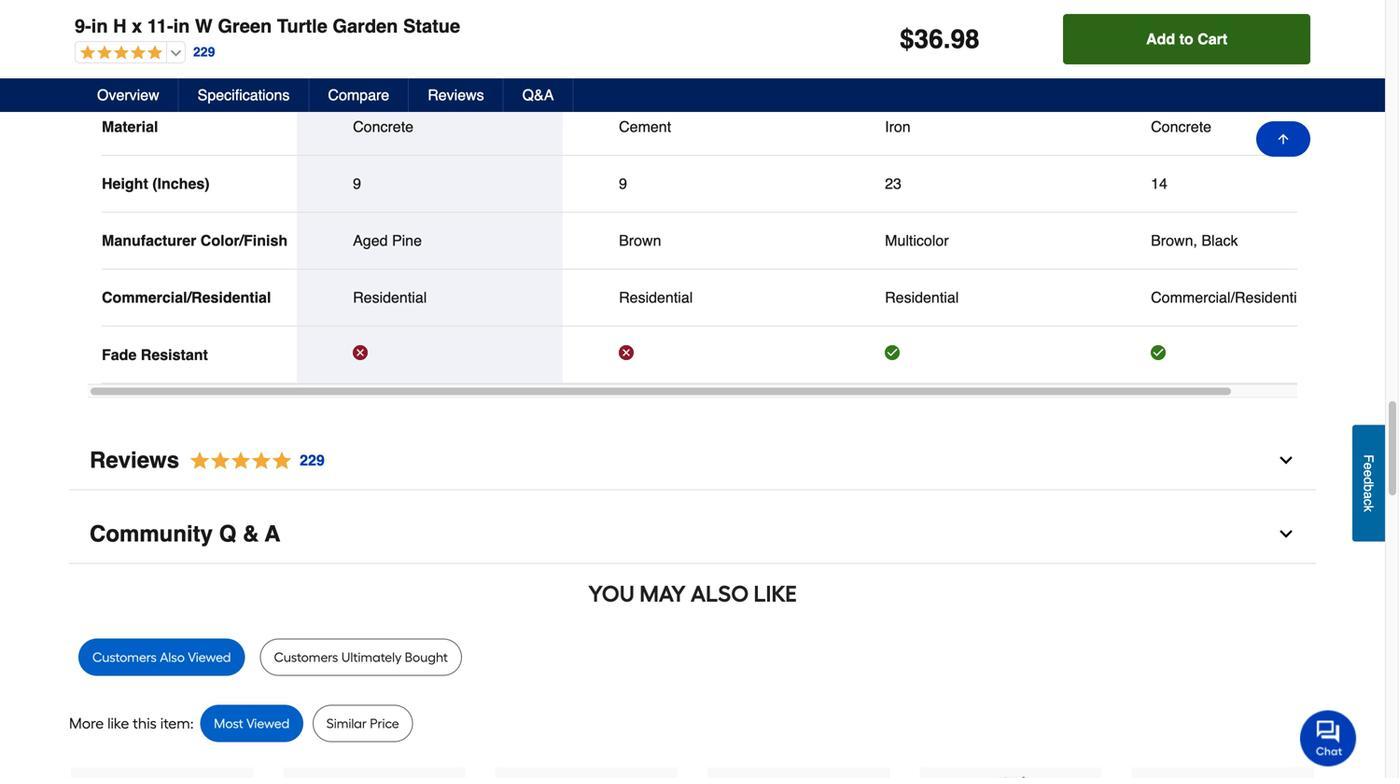 Task type: describe. For each thing, give the bounding box(es) containing it.
statue
[[403, 15, 460, 37]]

1 vertical spatial viewed
[[246, 716, 290, 732]]

2 yes image from the left
[[1151, 345, 1166, 360]]

community
[[90, 521, 213, 547]]

specifications
[[198, 86, 290, 104]]

compare
[[328, 86, 389, 104]]

1 concrete cell from the left
[[353, 118, 507, 136]]

x
[[132, 15, 142, 37]]

229 inside 4.9 stars image
[[300, 452, 325, 469]]

4 cell from the left
[[1151, 345, 1309, 365]]

(inches)
[[152, 175, 210, 192]]

3 cell from the left
[[885, 345, 1039, 365]]

residential for 1st residential 'cell' from the left
[[353, 289, 427, 306]]

9-
[[75, 15, 91, 37]]

specifications button
[[179, 78, 309, 112]]

brown, black
[[1151, 232, 1238, 249]]

d
[[1361, 477, 1376, 484]]

0 vertical spatial also
[[691, 581, 749, 608]]

manufacturer
[[102, 232, 196, 249]]

reviews button
[[409, 78, 504, 112]]

you
[[588, 581, 635, 608]]

aged pine cell
[[353, 232, 507, 250]]

manufacturer color/finish
[[102, 232, 288, 249]]

community q & a button
[[69, 506, 1316, 564]]

q
[[219, 521, 236, 547]]

c
[[1361, 499, 1376, 506]]

&
[[243, 521, 259, 547]]

q&a
[[522, 86, 554, 104]]

2 9 cell from the left
[[619, 175, 773, 193]]

2 concrete cell from the left
[[1151, 118, 1309, 136]]

23 cell
[[885, 175, 1039, 193]]

h
[[113, 15, 127, 37]]

$ 36 . 98
[[900, 24, 980, 54]]

1 vertical spatial also
[[160, 650, 185, 666]]

more
[[69, 715, 104, 733]]

:
[[190, 715, 194, 733]]

to
[[1180, 30, 1194, 48]]

resistant
[[141, 346, 208, 363]]

multicolor cell
[[885, 232, 1039, 250]]

chevron down image
[[1277, 525, 1296, 544]]

similar
[[327, 716, 367, 732]]

item
[[160, 715, 190, 733]]

customers for customers ultimately bought
[[274, 650, 338, 666]]

height
[[102, 175, 148, 192]]

a
[[265, 521, 280, 547]]

iron cell
[[885, 118, 1039, 136]]

garden
[[333, 15, 398, 37]]

1 9 cell from the left
[[353, 175, 507, 193]]

cement cell
[[619, 118, 773, 136]]

price
[[370, 716, 399, 732]]

4.9 stars image containing 229
[[179, 449, 326, 474]]

brown, black cell
[[1151, 232, 1309, 250]]

98
[[951, 24, 980, 54]]

36
[[914, 24, 943, 54]]

compare button
[[309, 78, 409, 112]]

like
[[754, 581, 797, 608]]

f
[[1361, 455, 1376, 463]]

this
[[133, 715, 157, 733]]

chat invite button image
[[1300, 710, 1357, 767]]

9-in h x 11-in w green turtle garden statue
[[75, 15, 460, 37]]



Task type: vqa. For each thing, say whether or not it's contained in the screenshot.


Task type: locate. For each thing, give the bounding box(es) containing it.
3 residential cell from the left
[[885, 288, 1039, 307]]

.
[[943, 24, 951, 54]]

229
[[193, 45, 215, 59], [300, 452, 325, 469]]

1 horizontal spatial customers
[[274, 650, 338, 666]]

2 in from the left
[[173, 15, 190, 37]]

multicolor
[[885, 232, 949, 249]]

residential down aged pine at the top left of page
[[353, 289, 427, 306]]

9 cell up aged pine cell
[[353, 175, 507, 193]]

0 vertical spatial viewed
[[188, 650, 231, 666]]

0 horizontal spatial in
[[91, 15, 108, 37]]

w
[[195, 15, 213, 37]]

4.9 stars image down the h
[[76, 45, 162, 62]]

add
[[1146, 30, 1175, 48]]

1 customers from the left
[[92, 650, 157, 666]]

1 horizontal spatial concrete
[[1151, 118, 1212, 135]]

most
[[214, 716, 243, 732]]

1 horizontal spatial 229
[[300, 452, 325, 469]]

yes image
[[885, 345, 900, 360], [1151, 345, 1166, 360]]

b
[[1361, 484, 1376, 492]]

residential for 2nd residential 'cell' from the right
[[619, 289, 693, 306]]

4.9 stars image up &
[[179, 449, 326, 474]]

2 residential cell from the left
[[619, 288, 773, 307]]

1 horizontal spatial commercial/residential
[[1151, 289, 1309, 306]]

f e e d b a c k
[[1361, 455, 1376, 512]]

you may also like
[[588, 581, 797, 608]]

chevron down image
[[1277, 451, 1296, 470]]

concrete down compare button
[[353, 118, 414, 135]]

arrow up image
[[1276, 132, 1291, 147]]

in left the h
[[91, 15, 108, 37]]

brown cell
[[619, 232, 773, 250]]

q&a button
[[504, 78, 574, 112]]

color/finish
[[201, 232, 288, 249]]

0 horizontal spatial reviews
[[90, 448, 179, 473]]

also up item
[[160, 650, 185, 666]]

0 horizontal spatial 4.9 stars image
[[76, 45, 162, 62]]

aged
[[353, 232, 388, 249]]

a
[[1361, 492, 1376, 499]]

residential down brown
[[619, 289, 693, 306]]

cart
[[1198, 30, 1228, 48]]

1 horizontal spatial 9
[[619, 175, 627, 192]]

23
[[885, 175, 902, 192]]

2 customers from the left
[[274, 650, 338, 666]]

1 commercial/residential from the left
[[102, 289, 271, 306]]

commercial/residential cell
[[1151, 288, 1309, 307]]

1 e from the top
[[1361, 463, 1376, 470]]

1 horizontal spatial in
[[173, 15, 190, 37]]

concrete up the 14
[[1151, 118, 1212, 135]]

3 residential from the left
[[885, 289, 959, 306]]

green
[[218, 15, 272, 37]]

customers for customers also viewed
[[92, 650, 157, 666]]

bought
[[405, 650, 448, 666]]

height (inches)
[[102, 175, 210, 192]]

0 horizontal spatial 229
[[193, 45, 215, 59]]

like
[[107, 715, 129, 733]]

residential cell
[[353, 288, 507, 307], [619, 288, 773, 307], [885, 288, 1039, 307]]

0 horizontal spatial concrete cell
[[353, 118, 507, 136]]

k
[[1361, 506, 1376, 512]]

also left like
[[691, 581, 749, 608]]

0 horizontal spatial 9
[[353, 175, 361, 192]]

similar price
[[327, 716, 399, 732]]

customers ultimately bought
[[274, 650, 448, 666]]

2 commercial/residential from the left
[[1151, 289, 1309, 306]]

$
[[900, 24, 914, 54]]

1 horizontal spatial viewed
[[246, 716, 290, 732]]

9 up brown
[[619, 175, 627, 192]]

fade
[[102, 346, 137, 363]]

1 yes image from the left
[[885, 345, 900, 360]]

14
[[1151, 175, 1168, 192]]

residential down "multicolor" at right
[[885, 289, 959, 306]]

2 cell from the left
[[619, 345, 773, 365]]

pine
[[392, 232, 422, 249]]

customers also viewed
[[92, 650, 231, 666]]

1 horizontal spatial residential
[[619, 289, 693, 306]]

residential cell down aged pine cell
[[353, 288, 507, 307]]

viewed right most
[[246, 716, 290, 732]]

in
[[91, 15, 108, 37], [173, 15, 190, 37]]

iron
[[885, 118, 911, 135]]

overview button
[[78, 78, 179, 112]]

cement
[[619, 118, 671, 135]]

customers
[[92, 650, 157, 666], [274, 650, 338, 666]]

0 vertical spatial reviews
[[428, 86, 484, 104]]

reviews
[[428, 86, 484, 104], [90, 448, 179, 473]]

0 horizontal spatial residential cell
[[353, 288, 507, 307]]

add to cart button
[[1063, 14, 1311, 64]]

0 horizontal spatial customers
[[92, 650, 157, 666]]

1 horizontal spatial yes image
[[1151, 345, 1166, 360]]

also
[[691, 581, 749, 608], [160, 650, 185, 666]]

viewed
[[188, 650, 231, 666], [246, 716, 290, 732]]

1 vertical spatial reviews
[[90, 448, 179, 473]]

1 horizontal spatial 9 cell
[[619, 175, 773, 193]]

1 9 from the left
[[353, 175, 361, 192]]

1 concrete from the left
[[353, 118, 414, 135]]

in left w
[[173, 15, 190, 37]]

residential cell down brown cell
[[619, 288, 773, 307]]

ultimately
[[341, 650, 402, 666]]

2 residential from the left
[[619, 289, 693, 306]]

2 9 from the left
[[619, 175, 627, 192]]

residential cell down multicolor cell
[[885, 288, 1039, 307]]

4.9 stars image
[[76, 45, 162, 62], [179, 449, 326, 474]]

cell
[[353, 345, 507, 365], [619, 345, 773, 365], [885, 345, 1039, 365], [1151, 345, 1309, 365]]

concrete
[[353, 118, 414, 135], [1151, 118, 1212, 135]]

9 cell down cement cell
[[619, 175, 773, 193]]

more like this item :
[[69, 715, 194, 733]]

0 horizontal spatial viewed
[[188, 650, 231, 666]]

concrete cell
[[353, 118, 507, 136], [1151, 118, 1309, 136]]

1 in from the left
[[91, 15, 108, 37]]

0 vertical spatial 4.9 stars image
[[76, 45, 162, 62]]

1 horizontal spatial residential cell
[[619, 288, 773, 307]]

1 horizontal spatial also
[[691, 581, 749, 608]]

ratings
[[102, 60, 157, 78]]

9 cell
[[353, 175, 507, 193], [619, 175, 773, 193]]

2 horizontal spatial residential
[[885, 289, 959, 306]]

11-
[[147, 15, 173, 37]]

e up d
[[1361, 463, 1376, 470]]

black
[[1202, 232, 1238, 249]]

e
[[1361, 463, 1376, 470], [1361, 470, 1376, 477]]

brown
[[619, 232, 661, 249]]

customers up like
[[92, 650, 157, 666]]

0 horizontal spatial residential
[[353, 289, 427, 306]]

2 e from the top
[[1361, 470, 1376, 477]]

concrete cell up 14 cell on the top right of page
[[1151, 118, 1309, 136]]

reviews up community
[[90, 448, 179, 473]]

f e e d b a c k button
[[1353, 425, 1385, 542]]

no image
[[353, 345, 368, 360]]

commercial/residential down manufacturer color/finish
[[102, 289, 271, 306]]

reviews down 'statue'
[[428, 86, 484, 104]]

concrete cell down reviews button
[[353, 118, 507, 136]]

9 up aged
[[353, 175, 361, 192]]

add to cart
[[1146, 30, 1228, 48]]

0 horizontal spatial 9 cell
[[353, 175, 507, 193]]

community q & a
[[90, 521, 280, 547]]

reviews inside button
[[428, 86, 484, 104]]

0 horizontal spatial commercial/residential
[[102, 289, 271, 306]]

0 horizontal spatial concrete
[[353, 118, 414, 135]]

1 horizontal spatial 4.9 stars image
[[179, 449, 326, 474]]

brown,
[[1151, 232, 1198, 249]]

overview
[[97, 86, 159, 104]]

1 horizontal spatial concrete cell
[[1151, 118, 1309, 136]]

residential
[[353, 289, 427, 306], [619, 289, 693, 306], [885, 289, 959, 306]]

1 vertical spatial 229
[[300, 452, 325, 469]]

1 vertical spatial 4.9 stars image
[[179, 449, 326, 474]]

14 cell
[[1151, 175, 1309, 193]]

2 concrete from the left
[[1151, 118, 1212, 135]]

may
[[640, 581, 686, 608]]

concrete for 1st 'concrete' cell
[[353, 118, 414, 135]]

0 vertical spatial 229
[[193, 45, 215, 59]]

commercial/residential down brown, black cell
[[1151, 289, 1309, 306]]

most viewed
[[214, 716, 290, 732]]

residential for third residential 'cell' from left
[[885, 289, 959, 306]]

material
[[102, 118, 158, 135]]

viewed up :
[[188, 650, 231, 666]]

concrete for 1st 'concrete' cell from right
[[1151, 118, 1212, 135]]

1 cell from the left
[[353, 345, 507, 365]]

turtle
[[277, 15, 327, 37]]

1 residential from the left
[[353, 289, 427, 306]]

aged pine
[[353, 232, 422, 249]]

e up b
[[1361, 470, 1376, 477]]

commercial/residential
[[102, 289, 271, 306], [1151, 289, 1309, 306]]

1 residential cell from the left
[[353, 288, 507, 307]]

9
[[353, 175, 361, 192], [619, 175, 627, 192]]

1 horizontal spatial reviews
[[428, 86, 484, 104]]

2 horizontal spatial residential cell
[[885, 288, 1039, 307]]

no image
[[619, 345, 634, 360]]

alpine corporation 23-in h x 12-in w garden statue image
[[938, 770, 1084, 779]]

0 horizontal spatial also
[[160, 650, 185, 666]]

customers left ultimately at bottom
[[274, 650, 338, 666]]

0 horizontal spatial yes image
[[885, 345, 900, 360]]

fade resistant
[[102, 346, 208, 363]]



